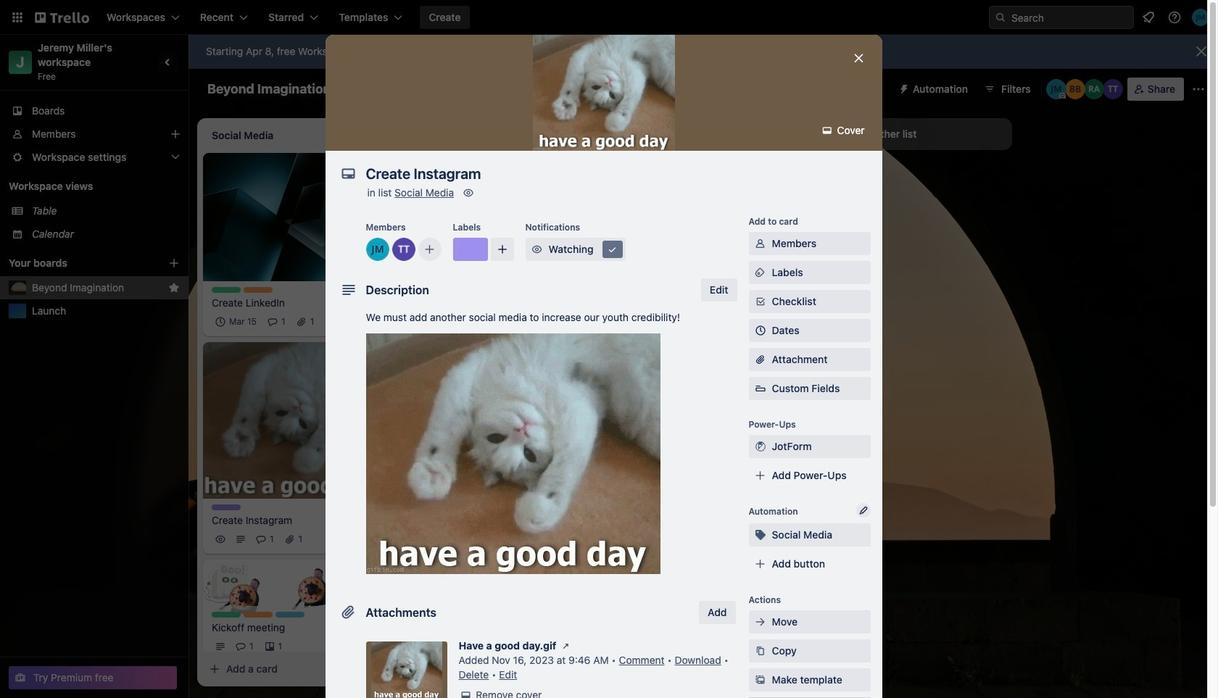 Task type: describe. For each thing, give the bounding box(es) containing it.
jeremy miller (jeremymiller198) image
[[1192, 9, 1210, 26]]

0 notifications image
[[1140, 9, 1158, 26]]

color: green, title: none image for color: orange, title: none icon
[[212, 287, 241, 293]]

0 horizontal spatial create from template… image
[[371, 664, 383, 675]]

open information menu image
[[1168, 10, 1182, 25]]

ruby anderson (rubyanderson7) image
[[1084, 79, 1105, 99]]

customize views image
[[561, 82, 575, 96]]

your boards with 2 items element
[[9, 255, 147, 272]]

color: orange, title: none image
[[244, 612, 273, 618]]

starred icon image
[[168, 282, 180, 294]]

color: bold red, title: "thoughts" element
[[418, 374, 447, 380]]

1 horizontal spatial create from template… image
[[577, 436, 589, 448]]

0 horizontal spatial sm image
[[820, 123, 835, 138]]

add board image
[[168, 258, 180, 269]]

color: purple, title: none image
[[453, 238, 488, 261]]



Task type: locate. For each thing, give the bounding box(es) containing it.
1 vertical spatial sm image
[[820, 123, 835, 138]]

edit card image
[[362, 349, 374, 360]]

Search field
[[1007, 7, 1134, 28]]

ruby anderson (rubyanderson7) image
[[572, 339, 589, 357]]

primary element
[[0, 0, 1219, 35]]

2 color: green, title: none image from the top
[[212, 612, 241, 618]]

1 color: green, title: none image from the top
[[212, 287, 241, 293]]

color: orange, title: none image
[[244, 287, 273, 293]]

sm image
[[893, 78, 913, 98], [820, 123, 835, 138]]

color: green, title: none image
[[212, 287, 241, 293], [212, 612, 241, 618]]

None checkbox
[[438, 299, 514, 316], [212, 313, 261, 331], [438, 299, 514, 316], [212, 313, 261, 331]]

Board name text field
[[200, 78, 338, 101]]

terry turtle (terryturtle) image
[[1103, 79, 1123, 99], [392, 238, 415, 261], [358, 313, 375, 331], [531, 339, 548, 357], [337, 531, 355, 548]]

color: green, title: none image for color: orange, title: none image
[[212, 612, 241, 618]]

None text field
[[359, 161, 837, 187]]

jeremy miller (jeremymiller198) image
[[1047, 79, 1067, 99], [366, 238, 389, 261], [551, 339, 569, 357], [358, 531, 375, 548]]

sm image
[[461, 186, 476, 200], [753, 236, 768, 251], [530, 242, 544, 257], [605, 242, 620, 257], [753, 265, 768, 280], [753, 440, 768, 454], [753, 528, 768, 543], [753, 615, 768, 630], [559, 639, 573, 654], [753, 644, 768, 659], [753, 673, 768, 688], [459, 688, 473, 699]]

terry turtle (terryturtle) image
[[358, 638, 375, 656]]

0 vertical spatial color: green, title: none image
[[212, 287, 241, 293]]

0 vertical spatial create from template… image
[[577, 436, 589, 448]]

search image
[[995, 12, 1007, 23]]

color: purple, title: none image
[[212, 505, 241, 511]]

create from template… image
[[577, 436, 589, 448], [371, 664, 383, 675]]

1 horizontal spatial sm image
[[893, 78, 913, 98]]

create from template… image
[[783, 393, 795, 404]]

color: green, title: none image left color: orange, title: none icon
[[212, 287, 241, 293]]

color: sky, title: "sparkling" element
[[276, 612, 305, 618]]

show menu image
[[1192, 82, 1206, 96]]

bob builder (bobbuilder40) image
[[1065, 79, 1086, 99]]

1 vertical spatial color: green, title: none image
[[212, 612, 241, 618]]

color: green, title: none image left color: orange, title: none image
[[212, 612, 241, 618]]

have\_a\_good\_day.gif image
[[366, 334, 660, 574]]

0 vertical spatial sm image
[[893, 78, 913, 98]]

back to home image
[[35, 6, 89, 29]]

1 vertical spatial create from template… image
[[371, 664, 383, 675]]

add members to card image
[[424, 242, 436, 257]]



Task type: vqa. For each thing, say whether or not it's contained in the screenshot.
the middle Jeremy Miller (jeremymiller198) icon
yes



